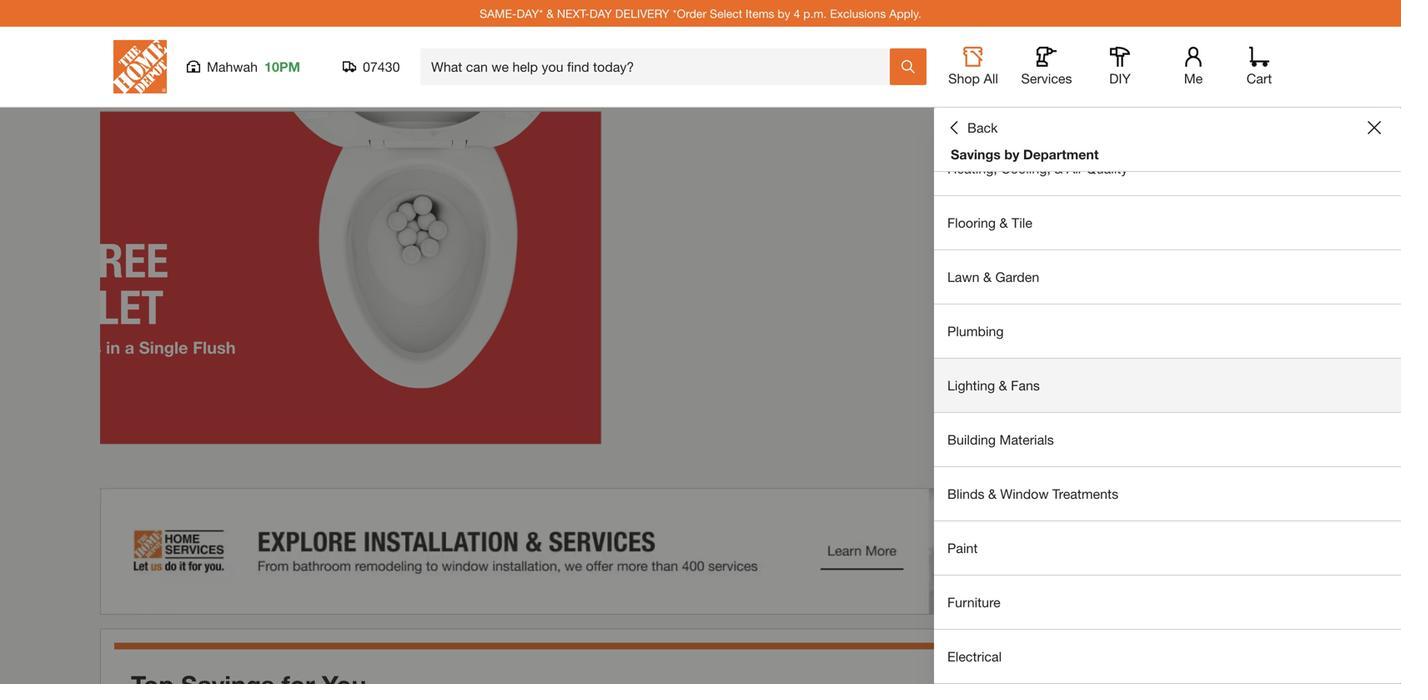 Task type: describe. For each thing, give the bounding box(es) containing it.
delivery
[[615, 6, 670, 20]]

1 horizontal spatial 4
[[1236, 457, 1245, 475]]

lighting
[[948, 377, 995, 393]]

next-
[[557, 6, 590, 20]]

exclusions
[[830, 6, 886, 20]]

& left air
[[1055, 161, 1063, 176]]

lawn & garden link
[[934, 250, 1402, 304]]

air
[[1067, 161, 1083, 176]]

diy button
[[1094, 47, 1147, 87]]

feedback link image
[[1379, 282, 1402, 372]]

fans
[[1011, 377, 1040, 393]]

drawer close image
[[1368, 121, 1381, 134]]

1 horizontal spatial by
[[1005, 146, 1020, 162]]

lighting & fans
[[948, 377, 1040, 393]]

mahwah
[[207, 59, 258, 75]]

savings
[[951, 146, 1001, 162]]

materials
[[1000, 432, 1054, 448]]

all
[[984, 70, 999, 86]]

cooling,
[[1001, 161, 1051, 176]]

same-
[[480, 6, 517, 20]]

0 vertical spatial 4
[[794, 6, 800, 20]]

10pm
[[264, 59, 300, 75]]

electrical
[[948, 649, 1002, 664]]

cart
[[1247, 70, 1272, 86]]

4 / 5
[[1236, 457, 1258, 475]]

plumbing link
[[934, 304, 1402, 358]]

flooring & tile link
[[934, 196, 1402, 249]]

same-day* & next-day delivery *order select items by 4 p.m. exclusions apply.
[[480, 6, 922, 20]]

& for flooring & tile
[[1000, 215, 1008, 231]]

shop all
[[949, 70, 999, 86]]

shop
[[949, 70, 980, 86]]

heating,
[[948, 161, 998, 176]]

0 horizontal spatial by
[[778, 6, 791, 20]]

me button
[[1167, 47, 1220, 87]]

electrical link
[[934, 630, 1402, 683]]

sponsored banner image
[[100, 488, 1301, 615]]

the home depot logo image
[[113, 40, 167, 93]]

select
[[710, 6, 743, 20]]

& for lawn & garden
[[984, 269, 992, 285]]

flooring
[[948, 215, 996, 231]]

furniture link
[[934, 576, 1402, 629]]

day
[[590, 6, 612, 20]]

tile
[[1012, 215, 1033, 231]]

& for blinds & window treatments
[[988, 486, 997, 502]]

day*
[[517, 6, 543, 20]]

5
[[1250, 457, 1258, 475]]

What can we help you find today? search field
[[431, 49, 889, 84]]

hardware
[[948, 106, 1005, 122]]

shop all button
[[947, 47, 1000, 87]]

*order
[[673, 6, 707, 20]]

furniture
[[948, 594, 1001, 610]]

blinds
[[948, 486, 985, 502]]

quality
[[1087, 161, 1128, 176]]

services button
[[1020, 47, 1074, 87]]

cart link
[[1241, 47, 1278, 87]]

lawn
[[948, 269, 980, 285]]

& right day*
[[547, 6, 554, 20]]

department
[[1023, 146, 1099, 162]]

back button
[[948, 119, 998, 136]]

07430
[[363, 59, 400, 75]]

mahwah 10pm
[[207, 59, 300, 75]]

services
[[1022, 70, 1072, 86]]

paint
[[948, 540, 978, 556]]



Task type: locate. For each thing, give the bounding box(es) containing it.
blinds & window treatments link
[[934, 467, 1402, 521]]

25jan2024-hp-bau-hero4-appliances-special buy savings select appliances image
[[415, 111, 1402, 445]]

4 left 5
[[1236, 457, 1245, 475]]

treatments
[[1053, 486, 1119, 502]]

building materials link
[[934, 413, 1402, 466]]

heating, cooling, & air quality
[[948, 161, 1128, 176]]

savings by department
[[951, 146, 1099, 162]]

lighting & fans link
[[934, 359, 1402, 412]]

& right lawn at the top of the page
[[984, 269, 992, 285]]

heating, cooling, & air quality link
[[934, 142, 1402, 195]]

next slide image
[[1273, 460, 1286, 473]]

& inside "link"
[[1000, 215, 1008, 231]]

paint link
[[934, 521, 1402, 575]]

by right items
[[778, 6, 791, 20]]

0 horizontal spatial 4
[[794, 6, 800, 20]]

& right the blinds
[[988, 486, 997, 502]]

back
[[968, 120, 998, 136]]

window
[[1001, 486, 1049, 502]]

hardware link
[[934, 88, 1402, 141]]

building materials
[[948, 432, 1054, 448]]

plumbing
[[948, 323, 1004, 339]]

by
[[778, 6, 791, 20], [1005, 146, 1020, 162]]

blinds & window treatments
[[948, 486, 1119, 502]]

& for lighting & fans
[[999, 377, 1008, 393]]

& left tile
[[1000, 215, 1008, 231]]

4 left p.m.
[[794, 6, 800, 20]]

p.m.
[[804, 6, 827, 20]]

flooring & tile
[[948, 215, 1033, 231]]

& left the fans
[[999, 377, 1008, 393]]

diy
[[1110, 70, 1131, 86]]

garden
[[996, 269, 1040, 285]]

me
[[1184, 70, 1203, 86]]

&
[[547, 6, 554, 20], [1055, 161, 1063, 176], [1000, 215, 1008, 231], [984, 269, 992, 285], [999, 377, 1008, 393], [988, 486, 997, 502]]

1 vertical spatial by
[[1005, 146, 1020, 162]]

items
[[746, 6, 775, 20]]

lawn & garden
[[948, 269, 1040, 285]]

4
[[794, 6, 800, 20], [1236, 457, 1245, 475]]

/
[[1245, 457, 1250, 475]]

1 vertical spatial 4
[[1236, 457, 1245, 475]]

by right 'savings'
[[1005, 146, 1020, 162]]

0 vertical spatial by
[[778, 6, 791, 20]]

previous slide image
[[1208, 460, 1221, 473]]

07430 button
[[343, 58, 400, 75]]

building
[[948, 432, 996, 448]]

apply.
[[889, 6, 922, 20]]



